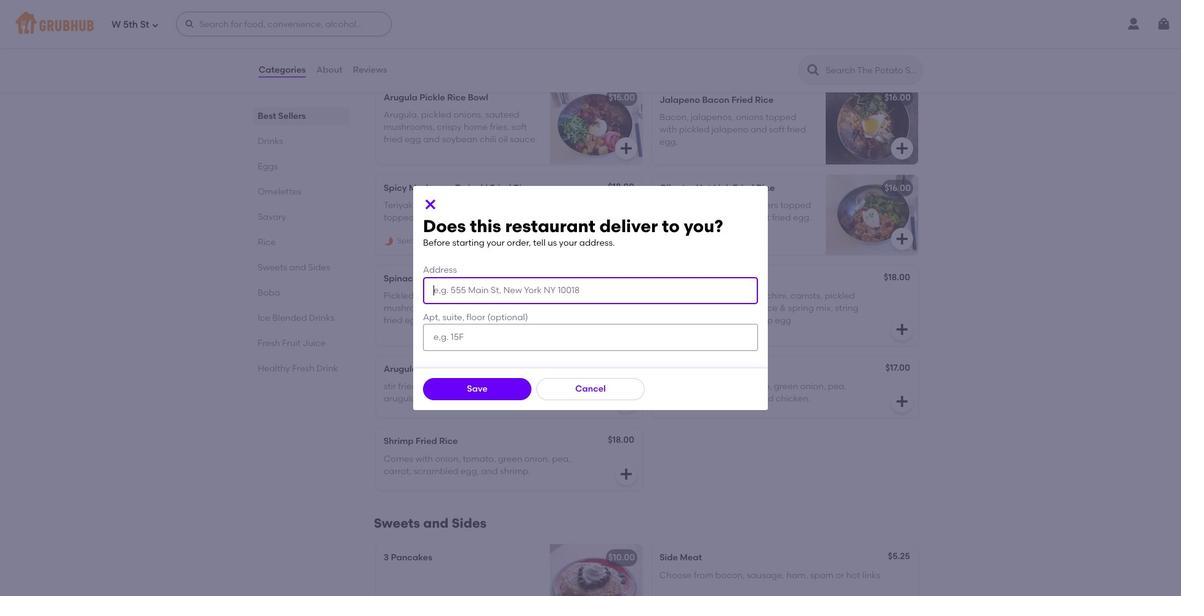 Task type: describe. For each thing, give the bounding box(es) containing it.
spicy image
[[384, 236, 395, 247]]

fresh inside healthy fresh drink tab
[[293, 364, 315, 374]]

chicken fried rice
[[660, 364, 739, 374]]

grilled
[[421, 394, 447, 404]]

st
[[140, 19, 149, 30]]

eggs
[[258, 161, 278, 172]]

3 pancakes image
[[550, 545, 643, 596]]

jalapeno
[[712, 125, 749, 135]]

boba
[[258, 288, 280, 298]]

jalapeno bacon fried rice
[[660, 95, 774, 105]]

bacon,
[[716, 570, 745, 581]]

onion, down 'shrimp fried rice'
[[435, 454, 461, 464]]

egg inside the arugula, pickled onions, sauteed mushrooms, crispy home fries, soft fried egg and soybean chili oil sauce.
[[405, 135, 421, 145]]

fresh fruit juice
[[258, 338, 326, 349]]

spicy for spicy mushroom teriyaki fried rice
[[384, 183, 407, 193]]

soft inside the arugula, pickled onions, sauteed mushrooms, crispy home fries, soft fried egg and soybean chili oil sauce.
[[512, 122, 527, 133]]

apt, suite, floor (optional)
[[423, 312, 528, 323]]

carrot, for comes with onion, tomato, green onion, pea, carrot, scrambled egg, and chicken.
[[660, 394, 688, 404]]

does
[[423, 216, 466, 237]]

search icon image
[[807, 63, 821, 78]]

drinks inside tab
[[310, 313, 335, 323]]

and inside comes with onion, tomato, green onion, pea, carrot, scrambled egg, and chicken.
[[758, 394, 774, 404]]

does this restaurant deliver to you? before starting your order, tell us your address.
[[423, 216, 724, 248]]

svg image for comes with onion, tomato, green onion, pea, carrot, scrambled egg, and chicken.
[[895, 395, 910, 409]]

fried inside the arugula, pickled onions, sauteed mushrooms, crispy home fries, soft fried egg and soybean chili oil sauce.
[[384, 135, 403, 145]]

with inside the comes with onion, tomato, green onion, pea, carrot, scrambled egg, and shrimp.
[[416, 454, 433, 464]]

chili
[[480, 135, 497, 145]]

arugula kimchi fried rice
[[384, 364, 493, 374]]

mix,
[[817, 303, 834, 314]]

blended
[[273, 313, 307, 323]]

egg inside teriyaki beef, sautéed zucchini, carrots, pickled cucumber, shredded lettuce &  spring mix, string hash browns, sunny side up egg
[[775, 316, 792, 326]]

fried inside teriyaki beef, sauteed mushrooms, jalapeno, onions topped with soft fried egg.
[[454, 213, 473, 223]]

teriyaki for spicy mushroom teriyaki fried rice
[[384, 200, 415, 211]]

egg, for comes with onion, tomato, green onion, pea, carrot, scrambled egg, and chicken.
[[737, 394, 756, 404]]

egg. for with
[[660, 137, 678, 148]]

spicy mushroom teriyaki fried rice
[[384, 183, 532, 193]]

0 vertical spatial teriyaki
[[455, 183, 488, 193]]

pickled inside teriyaki beef, sautéed zucchini, carrots, pickled cucumber, shredded lettuce &  spring mix, string hash browns, sunny side up egg
[[825, 291, 856, 301]]

omelettes
[[258, 187, 302, 197]]

rice tab
[[258, 236, 344, 249]]

$5.25
[[889, 552, 911, 562]]

sellers
[[279, 111, 306, 121]]

ice blended drinks
[[258, 313, 335, 323]]

rice up the comes with onion, tomato, green onion, pea, carrot, scrambled egg, and shrimp.
[[439, 437, 458, 447]]

us
[[548, 238, 557, 248]]

fresh
[[680, 213, 700, 223]]

sweets and sides tab
[[258, 261, 344, 274]]

green for chicken.
[[774, 381, 799, 392]]

2 your from the left
[[559, 238, 578, 248]]

stir
[[384, 381, 396, 392]]

meat
[[680, 553, 702, 563]]

about
[[317, 65, 343, 75]]

potsack bibimbap
[[660, 273, 738, 284]]

lettuce
[[749, 303, 778, 314]]

and inside the pickled jalapeno, sauteed mushrooms, crispy home fries, soft fried egg and black bean sauce.
[[423, 316, 440, 326]]

address
[[423, 265, 457, 276]]

cancel button
[[537, 378, 645, 400]]

$15.00 for pickled jalapeno, sauteed mushrooms, crispy home fries, soft fried egg and black bean sauce.
[[609, 273, 635, 284]]

crispy inside the arugula, pickled onions, sauteed mushrooms, crispy home fries, soft fried egg and soybean chili oil sauce.
[[437, 122, 462, 133]]

rice up comes with onion, tomato, green onion, pea, carrot, scrambled egg, and chicken.
[[720, 364, 739, 374]]

soft inside teriyaki beef, sauteed mushrooms, jalapeno, onions topped with soft fried egg.
[[436, 213, 452, 223]]

fruit
[[283, 338, 301, 349]]

pea, for comes with onion, tomato, green onion, pea, carrot, scrambled egg, and shrimp.
[[552, 454, 571, 464]]

healthy fresh drink tab
[[258, 362, 344, 375]]

spam,
[[451, 381, 477, 392]]

spam
[[811, 570, 834, 581]]

e,g. 555 Main St, New York NY 10018 search field
[[423, 277, 759, 304]]

fried up bell
[[733, 183, 755, 193]]

starting
[[453, 238, 485, 248]]

browns,
[[682, 316, 715, 326]]

teriyaki beef, sautéed zucchini, carrots, pickled cucumber, shredded lettuce &  spring mix, string hash browns, sunny side up egg
[[660, 291, 859, 326]]

&
[[780, 303, 787, 314]]

rice up teriyaki beef, sauteed mushrooms, jalapeno, onions topped with soft fried egg.
[[514, 183, 532, 193]]

bacon
[[703, 95, 730, 105]]

ice blended drinks tab
[[258, 312, 344, 325]]

Search The Potato Sack search field
[[825, 65, 919, 76]]

cucumber,
[[660, 303, 705, 314]]

$17.00 for comes with onion, tomato, green onion, pea, carrot, scrambled egg, and chicken.
[[886, 363, 911, 373]]

ice
[[258, 313, 271, 323]]

sauce. inside the arugula, pickled onions, sauteed mushrooms, crispy home fries, soft fried egg and soybean chili oil sauce.
[[510, 135, 538, 145]]

fried right chicken
[[697, 364, 718, 374]]

fries, inside the arugula, pickled onions, sauteed mushrooms, crispy home fries, soft fried egg and soybean chili oil sauce.
[[490, 122, 510, 133]]

fried inside hot link, onions, bell peppers topped with fresh cilantro and soft fried egg.
[[772, 213, 791, 223]]

restaurant
[[506, 216, 596, 237]]

soft inside the pickled jalapeno, sauteed mushrooms, crispy home fries, soft fried egg and black bean sauce.
[[512, 303, 527, 314]]

save button
[[423, 378, 532, 400]]

arugula pickle rice bowl
[[384, 92, 489, 103]]

soft inside hot link, onions, bell peppers topped with fresh cilantro and soft fried egg.
[[755, 213, 770, 223]]

best sellers tab
[[258, 110, 344, 123]]

sunny
[[717, 316, 741, 326]]

carrots,
[[791, 291, 823, 301]]

egg. for jalapeno,
[[475, 213, 494, 223]]

$18.00 for comes with onion, tomato, green onion, pea, carrot, scrambled egg, and shrimp.
[[608, 435, 635, 446]]

fried up teriyaki beef, sauteed mushrooms, jalapeno, onions topped with soft fried egg.
[[490, 183, 512, 193]]

beef, for shredded
[[693, 291, 714, 301]]

with inside teriyaki beef, sauteed mushrooms, jalapeno, onions topped with soft fried egg.
[[417, 213, 434, 223]]

suite,
[[443, 312, 465, 323]]

tomato, for shrimp.
[[463, 454, 496, 464]]

svg image for hot link, onions, bell peppers topped with fresh cilantro and soft fried egg.
[[895, 231, 910, 246]]

jalapeno, inside teriyaki beef, sauteed mushrooms, jalapeno, onions topped with soft fried egg.
[[530, 200, 569, 211]]

comes for comes with onion, tomato, green onion, pea, carrot, scrambled egg, and chicken.
[[660, 381, 690, 392]]

pickled inside "stir fried kimchi, spam, pickled radish, soft fried egg, arugula, grilled tomatoes"
[[479, 381, 510, 392]]

savory tab
[[258, 211, 344, 224]]

w 5th st
[[112, 19, 149, 30]]

sweets inside tab
[[258, 262, 288, 273]]

5th
[[123, 19, 138, 30]]

cilantro hot link fried rice image
[[826, 175, 919, 255]]

rice up arugula,
[[374, 55, 403, 71]]

arugula,
[[384, 110, 419, 120]]

fresh inside fresh fruit juice tab
[[258, 338, 281, 349]]

cilantro
[[660, 183, 694, 193]]

w
[[112, 19, 121, 30]]

spicy for spicy
[[397, 237, 417, 245]]

jalapeno, inside the pickled jalapeno, sauteed mushrooms, crispy home fries, soft fried egg and black bean sauce.
[[416, 291, 455, 301]]

topped inside teriyaki beef, sauteed mushrooms, jalapeno, onions topped with soft fried egg.
[[384, 213, 415, 223]]

fried inside bacon, jalapenos, onions topped with pickled jalapeno and soft fried egg.
[[787, 125, 806, 135]]

and up pancakes
[[424, 516, 449, 531]]

up
[[762, 316, 773, 326]]

about button
[[316, 48, 343, 92]]

svg image for pickled jalapeno, sauteed mushrooms, crispy home fries, soft fried egg and black bean sauce.
[[619, 322, 634, 337]]

1 $16.00 from the top
[[885, 92, 911, 103]]

svg image for teriyaki beef, sautéed zucchini, carrots, pickled cucumber, shredded lettuce &  spring mix, string hash browns, sunny side up egg
[[895, 322, 910, 337]]

deliver
[[600, 216, 658, 237]]

shrimp.
[[500, 466, 531, 477]]

topped inside hot link, onions, bell peppers topped with fresh cilantro and soft fried egg.
[[781, 200, 812, 211]]

pickled inside the arugula, pickled onions, sauteed mushrooms, crispy home fries, soft fried egg and soybean chili oil sauce.
[[421, 110, 452, 120]]

hot inside hot link, onions, bell peppers topped with fresh cilantro and soft fried egg.
[[660, 200, 675, 211]]

onions, for rice
[[454, 110, 484, 120]]

teriyaki for potsack bibimbap
[[660, 291, 691, 301]]

zucchini,
[[753, 291, 789, 301]]

healthy
[[258, 364, 291, 374]]

bowl for spinach jalapeno rice bowl
[[484, 273, 504, 284]]

side meat
[[660, 553, 702, 563]]

to
[[662, 216, 680, 237]]

sauteed inside the arugula, pickled onions, sauteed mushrooms, crispy home fries, soft fried egg and soybean chili oil sauce.
[[486, 110, 520, 120]]

radish,
[[512, 381, 540, 392]]

sautéed
[[716, 291, 750, 301]]

onions inside bacon, jalapenos, onions topped with pickled jalapeno and soft fried egg.
[[737, 112, 764, 123]]

soybean
[[442, 135, 478, 145]]

tomato, for chicken.
[[739, 381, 772, 392]]

boba tab
[[258, 287, 344, 299]]

you?
[[684, 216, 724, 237]]

onion, up chicken.
[[801, 381, 826, 392]]

teriyaki beef, sauteed mushrooms, jalapeno, onions topped with soft fried egg.
[[384, 200, 598, 223]]

1 horizontal spatial hot
[[696, 183, 712, 193]]

link
[[714, 183, 731, 193]]

comes with onion, tomato, green onion, pea, carrot, scrambled egg, and shrimp.
[[384, 454, 571, 477]]

shrimp fried rice
[[384, 437, 458, 447]]

string
[[836, 303, 859, 314]]

drinks tab
[[258, 135, 344, 148]]

comes with onion, tomato, green onion, pea, carrot, scrambled egg, and chicken.
[[660, 381, 847, 404]]

mushroom
[[409, 183, 454, 193]]

jalapenos,
[[691, 112, 734, 123]]

1 your from the left
[[487, 238, 505, 248]]

1 horizontal spatial sweets
[[374, 516, 420, 531]]

main navigation navigation
[[0, 0, 1182, 48]]

pickled inside bacon, jalapenos, onions topped with pickled jalapeno and soft fried egg.
[[680, 125, 710, 135]]

arugula for arugula,
[[384, 92, 418, 103]]



Task type: locate. For each thing, give the bounding box(es) containing it.
jalapeno bacon fried rice image
[[826, 84, 919, 164]]

1 horizontal spatial pea,
[[828, 381, 847, 392]]

reviews
[[353, 65, 387, 75]]

with down link,
[[660, 213, 677, 223]]

sides down the comes with onion, tomato, green onion, pea, carrot, scrambled egg, and shrimp.
[[452, 516, 487, 531]]

sauce. right oil
[[510, 135, 538, 145]]

1 $15.00 from the top
[[609, 92, 635, 103]]

beef, down potsack bibimbap
[[693, 291, 714, 301]]

bacon, jalapenos, onions topped with pickled jalapeno and soft fried egg.
[[660, 112, 806, 148]]

and right jalapeno
[[751, 125, 768, 135]]

sauteed inside the pickled jalapeno, sauteed mushrooms, crispy home fries, soft fried egg and black bean sauce.
[[457, 291, 491, 301]]

fries,
[[490, 122, 510, 133], [490, 303, 510, 314]]

sauteed for teriyaki
[[440, 200, 474, 211]]

1 vertical spatial crispy
[[437, 303, 462, 314]]

0 vertical spatial carrot,
[[660, 394, 688, 404]]

1 vertical spatial arugula
[[384, 364, 418, 374]]

pickled
[[421, 110, 452, 120], [680, 125, 710, 135], [825, 291, 856, 301], [479, 381, 510, 392]]

0 vertical spatial scrambled
[[690, 394, 735, 404]]

pea, for comes with onion, tomato, green onion, pea, carrot, scrambled egg, and chicken.
[[828, 381, 847, 392]]

sauteed down spicy mushroom teriyaki fried rice
[[440, 200, 474, 211]]

1 vertical spatial spicy
[[397, 237, 417, 245]]

omelettes tab
[[258, 185, 344, 198]]

carrot, inside the comes with onion, tomato, green onion, pea, carrot, scrambled egg, and shrimp.
[[384, 466, 412, 477]]

2 fries, from the top
[[490, 303, 510, 314]]

0 horizontal spatial beef,
[[417, 200, 438, 211]]

2 horizontal spatial egg.
[[794, 213, 812, 223]]

0 horizontal spatial teriyaki
[[384, 200, 415, 211]]

stir fried kimchi, spam, pickled radish, soft fried egg, arugula, grilled tomatoes
[[384, 381, 599, 404]]

spring
[[789, 303, 815, 314]]

1 horizontal spatial egg.
[[660, 137, 678, 148]]

1 home from the top
[[464, 122, 488, 133]]

egg, left shrimp.
[[461, 466, 479, 477]]

and down bell
[[736, 213, 753, 223]]

egg, inside comes with onion, tomato, green onion, pea, carrot, scrambled egg, and chicken.
[[737, 394, 756, 404]]

rice right pickle at the top left of page
[[447, 92, 466, 103]]

1 vertical spatial sauce.
[[491, 316, 519, 326]]

topped inside bacon, jalapenos, onions topped with pickled jalapeno and soft fried egg.
[[766, 112, 797, 123]]

fried
[[732, 95, 753, 105], [490, 183, 512, 193], [733, 183, 755, 193], [451, 364, 472, 374], [697, 364, 718, 374], [416, 437, 437, 447]]

0 vertical spatial green
[[774, 381, 799, 392]]

2 $16.00 from the top
[[885, 183, 911, 193]]

teriyaki up teriyaki beef, sauteed mushrooms, jalapeno, onions topped with soft fried egg.
[[455, 183, 488, 193]]

1 horizontal spatial onions
[[737, 112, 764, 123]]

cilantro
[[702, 213, 734, 223]]

tell
[[533, 238, 546, 248]]

1 horizontal spatial teriyaki
[[455, 183, 488, 193]]

1 vertical spatial egg,
[[737, 394, 756, 404]]

bowl up the arugula, pickled onions, sauteed mushrooms, crispy home fries, soft fried egg and soybean chili oil sauce.
[[468, 92, 489, 103]]

onions,
[[454, 110, 484, 120], [695, 200, 725, 211]]

1 vertical spatial jalapeno,
[[416, 291, 455, 301]]

oil
[[499, 135, 508, 145]]

egg down &
[[775, 316, 792, 326]]

pickle
[[420, 92, 445, 103]]

choose
[[660, 570, 692, 581]]

svg image
[[895, 141, 910, 156], [423, 197, 438, 212], [619, 231, 634, 246], [619, 467, 634, 482]]

0 vertical spatial $16.00
[[885, 92, 911, 103]]

hot left link
[[696, 183, 712, 193]]

scrambled for chicken
[[690, 394, 735, 404]]

0 horizontal spatial onions,
[[454, 110, 484, 120]]

green
[[774, 381, 799, 392], [498, 454, 523, 464]]

or
[[836, 570, 845, 581]]

pickled jalapeno, sauteed mushrooms, crispy home fries, soft fried egg and black bean sauce.
[[384, 291, 527, 326]]

before
[[423, 238, 450, 248]]

spicy left mushroom
[[384, 183, 407, 193]]

best sellers
[[258, 111, 306, 121]]

2 arugula from the top
[[384, 364, 418, 374]]

svg image for stir fried kimchi, spam, pickled radish, soft fried egg, arugula, grilled tomatoes
[[619, 395, 634, 409]]

fried right shrimp
[[416, 437, 437, 447]]

onions up does this restaurant deliver to you? before starting your order, tell us your address.
[[571, 200, 598, 211]]

(optional)
[[488, 312, 528, 323]]

onions, inside hot link, onions, bell peppers topped with fresh cilantro and soft fried egg.
[[695, 200, 725, 211]]

hot
[[847, 570, 861, 581]]

pickled up tomatoes at bottom left
[[479, 381, 510, 392]]

egg, left chicken.
[[737, 394, 756, 404]]

and left soybean
[[423, 135, 440, 145]]

fried up spam,
[[451, 364, 472, 374]]

pickled down arugula pickle rice bowl
[[421, 110, 452, 120]]

sauteed inside teriyaki beef, sauteed mushrooms, jalapeno, onions topped with soft fried egg.
[[440, 200, 474, 211]]

2 $17.00 from the left
[[886, 363, 911, 373]]

rice down savory
[[258, 237, 276, 248]]

0 vertical spatial drinks
[[258, 136, 284, 147]]

1 vertical spatial carrot,
[[384, 466, 412, 477]]

crispy up soybean
[[437, 122, 462, 133]]

green inside comes with onion, tomato, green onion, pea, carrot, scrambled egg, and chicken.
[[774, 381, 799, 392]]

soft inside "stir fried kimchi, spam, pickled radish, soft fried egg, arugula, grilled tomatoes"
[[542, 381, 558, 392]]

1 vertical spatial sweets
[[374, 516, 420, 531]]

with inside hot link, onions, bell peppers topped with fresh cilantro and soft fried egg.
[[660, 213, 677, 223]]

rice
[[374, 55, 403, 71], [447, 92, 466, 103], [755, 95, 774, 105], [514, 183, 532, 193], [757, 183, 775, 193], [258, 237, 276, 248], [463, 273, 482, 284], [474, 364, 493, 374], [720, 364, 739, 374], [439, 437, 458, 447]]

1 vertical spatial sides
[[452, 516, 487, 531]]

0 horizontal spatial drinks
[[258, 136, 284, 147]]

fries, up oil
[[490, 122, 510, 133]]

spicy
[[384, 183, 407, 193], [397, 237, 417, 245]]

0 horizontal spatial $17.00
[[610, 363, 635, 373]]

from
[[694, 570, 714, 581]]

egg, inside the comes with onion, tomato, green onion, pea, carrot, scrambled egg, and shrimp.
[[461, 466, 479, 477]]

drinks inside tab
[[258, 136, 284, 147]]

1 vertical spatial sauteed
[[440, 200, 474, 211]]

2 home from the top
[[464, 303, 488, 314]]

0 horizontal spatial sweets and sides
[[258, 262, 331, 273]]

sauce. right bean
[[491, 316, 519, 326]]

$15.00 for arugula, pickled onions, sauteed mushrooms, crispy home fries, soft fried egg and soybean chili oil sauce.
[[609, 92, 635, 103]]

categories
[[259, 65, 306, 75]]

save
[[467, 384, 488, 394]]

hot
[[696, 183, 712, 193], [660, 200, 675, 211]]

egg down arugula,
[[405, 135, 421, 145]]

0 vertical spatial egg,
[[581, 381, 599, 392]]

spinach
[[384, 273, 419, 284]]

1 vertical spatial drinks
[[310, 313, 335, 323]]

jalapeno up the pickled jalapeno, sauteed mushrooms, crispy home fries, soft fried egg and black bean sauce.
[[421, 273, 461, 284]]

with down chicken fried rice
[[692, 381, 709, 392]]

egg inside the pickled jalapeno, sauteed mushrooms, crispy home fries, soft fried egg and black bean sauce.
[[405, 316, 421, 326]]

with down bacon,
[[660, 125, 677, 135]]

chicken.
[[776, 394, 811, 404]]

teriyaki down mushroom
[[384, 200, 415, 211]]

potsack
[[660, 273, 694, 284]]

0 vertical spatial onions,
[[454, 110, 484, 120]]

1 vertical spatial $15.00
[[609, 273, 635, 284]]

arugula for stir
[[384, 364, 418, 374]]

1 vertical spatial fries,
[[490, 303, 510, 314]]

drinks up juice
[[310, 313, 335, 323]]

beef, down mushroom
[[417, 200, 438, 211]]

with up before
[[417, 213, 434, 223]]

pickled up string
[[825, 291, 856, 301]]

spicy right 'spicy' icon
[[397, 237, 417, 245]]

savory
[[258, 212, 287, 222]]

pickled down jalapenos,
[[680, 125, 710, 135]]

scrambled inside the comes with onion, tomato, green onion, pea, carrot, scrambled egg, and shrimp.
[[414, 466, 459, 477]]

2 vertical spatial $18.00
[[608, 435, 635, 446]]

0 horizontal spatial onions
[[571, 200, 598, 211]]

0 vertical spatial beef,
[[417, 200, 438, 211]]

and inside hot link, onions, bell peppers topped with fresh cilantro and soft fried egg.
[[736, 213, 753, 223]]

0 horizontal spatial comes
[[384, 454, 414, 464]]

1 horizontal spatial carrot,
[[660, 394, 688, 404]]

sweets up boba
[[258, 262, 288, 273]]

mushrooms, for spicy mushroom teriyaki fried rice
[[476, 200, 528, 211]]

crispy up black
[[437, 303, 462, 314]]

beef, for with
[[417, 200, 438, 211]]

cancel
[[576, 384, 606, 394]]

2 $15.00 from the top
[[609, 273, 635, 284]]

egg. inside bacon, jalapenos, onions topped with pickled jalapeno and soft fried egg.
[[660, 137, 678, 148]]

and inside the comes with onion, tomato, green onion, pea, carrot, scrambled egg, and shrimp.
[[482, 466, 498, 477]]

rice inside rice tab
[[258, 237, 276, 248]]

sausage,
[[747, 570, 785, 581]]

with inside comes with onion, tomato, green onion, pea, carrot, scrambled egg, and chicken.
[[692, 381, 709, 392]]

comes inside the comes with onion, tomato, green onion, pea, carrot, scrambled egg, and shrimp.
[[384, 454, 414, 464]]

1 vertical spatial beef,
[[693, 291, 714, 301]]

0 vertical spatial fresh
[[258, 338, 281, 349]]

and left shrimp.
[[482, 466, 498, 477]]

and inside bacon, jalapenos, onions topped with pickled jalapeno and soft fried egg.
[[751, 125, 768, 135]]

0 horizontal spatial sides
[[309, 262, 331, 273]]

and down rice tab at left top
[[290, 262, 307, 273]]

0 horizontal spatial scrambled
[[414, 466, 459, 477]]

and inside sweets and sides tab
[[290, 262, 307, 273]]

0 vertical spatial spicy
[[384, 183, 407, 193]]

fresh left fruit
[[258, 338, 281, 349]]

fresh fruit juice tab
[[258, 337, 344, 350]]

egg, for comes with onion, tomato, green onion, pea, carrot, scrambled egg, and shrimp.
[[461, 466, 479, 477]]

0 vertical spatial sweets
[[258, 262, 288, 273]]

carrot, down chicken
[[660, 394, 688, 404]]

0 vertical spatial $15.00
[[609, 92, 635, 103]]

home up chili
[[464, 122, 488, 133]]

scrambled down chicken fried rice
[[690, 394, 735, 404]]

fried inside the pickled jalapeno, sauteed mushrooms, crispy home fries, soft fried egg and black bean sauce.
[[384, 316, 403, 326]]

bibimbap
[[696, 273, 738, 284]]

carrot, inside comes with onion, tomato, green onion, pea, carrot, scrambled egg, and chicken.
[[660, 394, 688, 404]]

home up bean
[[464, 303, 488, 314]]

crispy inside the pickled jalapeno, sauteed mushrooms, crispy home fries, soft fried egg and black bean sauce.
[[437, 303, 462, 314]]

1 horizontal spatial jalapeno,
[[530, 200, 569, 211]]

$17.00 for stir fried kimchi, spam, pickled radish, soft fried egg, arugula, grilled tomatoes
[[610, 363, 635, 373]]

1 horizontal spatial sides
[[452, 516, 487, 531]]

juice
[[303, 338, 326, 349]]

1 vertical spatial onions,
[[695, 200, 725, 211]]

0 horizontal spatial sweets
[[258, 262, 288, 273]]

1 vertical spatial $18.00
[[884, 272, 911, 283]]

beef, inside teriyaki beef, sauteed mushrooms, jalapeno, onions topped with soft fried egg.
[[417, 200, 438, 211]]

order,
[[507, 238, 531, 248]]

sauteed
[[486, 110, 520, 120], [440, 200, 474, 211], [457, 291, 491, 301]]

jalapeno up bacon,
[[660, 95, 701, 105]]

2 crispy from the top
[[437, 303, 462, 314]]

0 vertical spatial $18.00
[[608, 182, 635, 192]]

mushrooms, inside the arugula, pickled onions, sauteed mushrooms, crispy home fries, soft fried egg and soybean chili oil sauce.
[[384, 122, 435, 133]]

0 horizontal spatial your
[[487, 238, 505, 248]]

sweets and sides down rice tab at left top
[[258, 262, 331, 273]]

healthy fresh drink
[[258, 364, 339, 374]]

soft inside bacon, jalapenos, onions topped with pickled jalapeno and soft fried egg.
[[770, 125, 785, 135]]

$16.00
[[885, 92, 911, 103], [885, 183, 911, 193]]

and inside the arugula, pickled onions, sauteed mushrooms, crispy home fries, soft fried egg and soybean chili oil sauce.
[[423, 135, 440, 145]]

arugula,
[[384, 394, 419, 404]]

arugula up stir on the left of page
[[384, 364, 418, 374]]

cilantro hot link fried rice
[[660, 183, 775, 193]]

1 horizontal spatial your
[[559, 238, 578, 248]]

bowl for arugula pickle rice bowl
[[468, 92, 489, 103]]

with inside bacon, jalapenos, onions topped with pickled jalapeno and soft fried egg.
[[660, 125, 677, 135]]

rice right address
[[463, 273, 482, 284]]

egg. inside hot link, onions, bell peppers topped with fresh cilantro and soft fried egg.
[[794, 213, 812, 223]]

apt,
[[423, 312, 441, 323]]

jalapeno
[[660, 95, 701, 105], [421, 273, 461, 284]]

onions up jalapeno
[[737, 112, 764, 123]]

1 vertical spatial pea,
[[552, 454, 571, 464]]

scrambled for shrimp
[[414, 466, 459, 477]]

topped
[[766, 112, 797, 123], [781, 200, 812, 211], [384, 213, 415, 223]]

pea, inside the comes with onion, tomato, green onion, pea, carrot, scrambled egg, and shrimp.
[[552, 454, 571, 464]]

rice up peppers
[[757, 183, 775, 193]]

1 horizontal spatial green
[[774, 381, 799, 392]]

teriyaki inside teriyaki beef, sautéed zucchini, carrots, pickled cucumber, shredded lettuce &  spring mix, string hash browns, sunny side up egg
[[660, 291, 691, 301]]

1 horizontal spatial $17.00
[[886, 363, 911, 373]]

onion, up shrimp.
[[525, 454, 550, 464]]

1 horizontal spatial scrambled
[[690, 394, 735, 404]]

pickled
[[384, 291, 414, 301]]

teriyaki up cucumber,
[[660, 291, 691, 301]]

1 horizontal spatial drinks
[[310, 313, 335, 323]]

mushrooms, inside teriyaki beef, sauteed mushrooms, jalapeno, onions topped with soft fried egg.
[[476, 200, 528, 211]]

sauteed for rice
[[457, 291, 491, 301]]

and left black
[[423, 316, 440, 326]]

bowl
[[468, 92, 489, 103], [484, 273, 504, 284]]

1 vertical spatial home
[[464, 303, 488, 314]]

mushrooms, up this
[[476, 200, 528, 211]]

0 vertical spatial topped
[[766, 112, 797, 123]]

kimchi
[[420, 364, 449, 374]]

egg, down e,g. 15f search field
[[581, 381, 599, 392]]

eggs tab
[[258, 160, 344, 173]]

sauteed up apt, suite, floor (optional)
[[457, 291, 491, 301]]

2 vertical spatial topped
[[384, 213, 415, 223]]

0 horizontal spatial fresh
[[258, 338, 281, 349]]

spinach jalapeno rice bowl image
[[550, 265, 643, 345]]

mushrooms, down arugula,
[[384, 122, 435, 133]]

comes for comes with onion, tomato, green onion, pea, carrot, scrambled egg, and shrimp.
[[384, 454, 414, 464]]

2 vertical spatial sauteed
[[457, 291, 491, 301]]

1 horizontal spatial egg,
[[581, 381, 599, 392]]

jalapeno, down the spinach jalapeno rice bowl
[[416, 291, 455, 301]]

fried
[[787, 125, 806, 135], [384, 135, 403, 145], [454, 213, 473, 223], [772, 213, 791, 223], [384, 316, 403, 326], [399, 381, 418, 392], [560, 381, 579, 392]]

0 vertical spatial sauce.
[[510, 135, 538, 145]]

onions, inside the arugula, pickled onions, sauteed mushrooms, crispy home fries, soft fried egg and soybean chili oil sauce.
[[454, 110, 484, 120]]

rice up save
[[474, 364, 493, 374]]

2 horizontal spatial teriyaki
[[660, 291, 691, 301]]

0 vertical spatial mushrooms,
[[384, 122, 435, 133]]

your right us
[[559, 238, 578, 248]]

1 vertical spatial hot
[[660, 200, 675, 211]]

0 vertical spatial hot
[[696, 183, 712, 193]]

1 vertical spatial jalapeno
[[421, 273, 461, 284]]

$18.00 for teriyaki beef, sautéed zucchini, carrots, pickled cucumber, shredded lettuce &  spring mix, string hash browns, sunny side up egg
[[884, 272, 911, 283]]

0 vertical spatial sides
[[309, 262, 331, 273]]

sweets and sides inside tab
[[258, 262, 331, 273]]

scrambled inside comes with onion, tomato, green onion, pea, carrot, scrambled egg, and chicken.
[[690, 394, 735, 404]]

side
[[660, 553, 678, 563]]

peppers
[[744, 200, 779, 211]]

best
[[258, 111, 277, 121]]

$10.00
[[609, 553, 635, 563]]

tomato, inside comes with onion, tomato, green onion, pea, carrot, scrambled egg, and chicken.
[[739, 381, 772, 392]]

0 vertical spatial onions
[[737, 112, 764, 123]]

comes inside comes with onion, tomato, green onion, pea, carrot, scrambled egg, and chicken.
[[660, 381, 690, 392]]

mushrooms, inside the pickled jalapeno, sauteed mushrooms, crispy home fries, soft fried egg and black bean sauce.
[[384, 303, 435, 314]]

hot link, onions, bell peppers topped with fresh cilantro and soft fried egg.
[[660, 200, 812, 223]]

scrambled down 'shrimp fried rice'
[[414, 466, 459, 477]]

fries, right floor
[[490, 303, 510, 314]]

egg, inside "stir fried kimchi, spam, pickled radish, soft fried egg, arugula, grilled tomatoes"
[[581, 381, 599, 392]]

bowl up '(optional)' at the left
[[484, 273, 504, 284]]

0 horizontal spatial jalapeno
[[421, 273, 461, 284]]

1 horizontal spatial comes
[[660, 381, 690, 392]]

egg. inside teriyaki beef, sauteed mushrooms, jalapeno, onions topped with soft fried egg.
[[475, 213, 494, 223]]

0 horizontal spatial tomato,
[[463, 454, 496, 464]]

0 horizontal spatial egg,
[[461, 466, 479, 477]]

arugula, pickled onions, sauteed mushrooms, crispy home fries, soft fried egg and soybean chili oil sauce.
[[384, 110, 538, 145]]

$17.00
[[610, 363, 635, 373], [886, 363, 911, 373]]

with down 'shrimp fried rice'
[[416, 454, 433, 464]]

sweets up 3
[[374, 516, 420, 531]]

1 vertical spatial onions
[[571, 200, 598, 211]]

ham,
[[787, 570, 808, 581]]

svg image for arugula, pickled onions, sauteed mushrooms, crispy home fries, soft fried egg and soybean chili oil sauce.
[[619, 141, 634, 156]]

with
[[660, 125, 677, 135], [417, 213, 434, 223], [660, 213, 677, 223], [692, 381, 709, 392], [416, 454, 433, 464]]

egg
[[405, 135, 421, 145], [405, 316, 421, 326], [775, 316, 792, 326]]

reviews button
[[353, 48, 388, 92]]

green up shrimp.
[[498, 454, 523, 464]]

home inside the arugula, pickled onions, sauteed mushrooms, crispy home fries, soft fried egg and soybean chili oil sauce.
[[464, 122, 488, 133]]

1 $17.00 from the left
[[610, 363, 635, 373]]

arugula up arugula,
[[384, 92, 418, 103]]

2 vertical spatial teriyaki
[[660, 291, 691, 301]]

1 horizontal spatial sweets and sides
[[374, 516, 487, 531]]

carrot, for comes with onion, tomato, green onion, pea, carrot, scrambled egg, and shrimp.
[[384, 466, 412, 477]]

teriyaki inside teriyaki beef, sauteed mushrooms, jalapeno, onions topped with soft fried egg.
[[384, 200, 415, 211]]

choose from bacon, sausage, ham, spam or hot links
[[660, 570, 881, 581]]

green inside the comes with onion, tomato, green onion, pea, carrot, scrambled egg, and shrimp.
[[498, 454, 523, 464]]

0 vertical spatial crispy
[[437, 122, 462, 133]]

1 vertical spatial scrambled
[[414, 466, 459, 477]]

fries, inside the pickled jalapeno, sauteed mushrooms, crispy home fries, soft fried egg and black bean sauce.
[[490, 303, 510, 314]]

bell
[[727, 200, 742, 211]]

comes
[[660, 381, 690, 392], [384, 454, 414, 464]]

1 crispy from the top
[[437, 122, 462, 133]]

rice up bacon, jalapenos, onions topped with pickled jalapeno and soft fried egg. in the right of the page
[[755, 95, 774, 105]]

and left chicken.
[[758, 394, 774, 404]]

chicken
[[660, 364, 695, 374]]

onions, up cilantro
[[695, 200, 725, 211]]

sides inside tab
[[309, 262, 331, 273]]

0 vertical spatial arugula
[[384, 92, 418, 103]]

1 fries, from the top
[[490, 122, 510, 133]]

mushrooms, down pickled
[[384, 303, 435, 314]]

onions, for link
[[695, 200, 725, 211]]

1 vertical spatial green
[[498, 454, 523, 464]]

0 vertical spatial jalapeno,
[[530, 200, 569, 211]]

svg image
[[1157, 17, 1172, 31], [185, 19, 195, 29], [152, 21, 159, 29], [619, 141, 634, 156], [895, 231, 910, 246], [619, 322, 634, 337], [895, 322, 910, 337], [619, 395, 634, 409], [895, 395, 910, 409]]

green up chicken.
[[774, 381, 799, 392]]

shredded
[[707, 303, 747, 314]]

hot left link,
[[660, 200, 675, 211]]

0 vertical spatial sauteed
[[486, 110, 520, 120]]

1 horizontal spatial fresh
[[293, 364, 315, 374]]

e,g. 15F search field
[[423, 324, 759, 351]]

0 vertical spatial comes
[[660, 381, 690, 392]]

jalapeno, up restaurant
[[530, 200, 569, 211]]

comes down shrimp
[[384, 454, 414, 464]]

1 horizontal spatial jalapeno
[[660, 95, 701, 105]]

onion, down chicken fried rice
[[711, 381, 737, 392]]

mushrooms,
[[384, 122, 435, 133], [476, 200, 528, 211], [384, 303, 435, 314]]

your down this
[[487, 238, 505, 248]]

sides down rice tab at left top
[[309, 262, 331, 273]]

fresh left drink
[[293, 364, 315, 374]]

beef, inside teriyaki beef, sautéed zucchini, carrots, pickled cucumber, shredded lettuce &  spring mix, string hash browns, sunny side up egg
[[693, 291, 714, 301]]

sauteed up oil
[[486, 110, 520, 120]]

home inside the pickled jalapeno, sauteed mushrooms, crispy home fries, soft fried egg and black bean sauce.
[[464, 303, 488, 314]]

2 vertical spatial egg,
[[461, 466, 479, 477]]

spinach jalapeno rice bowl
[[384, 273, 504, 284]]

pea, inside comes with onion, tomato, green onion, pea, carrot, scrambled egg, and chicken.
[[828, 381, 847, 392]]

comes down chicken
[[660, 381, 690, 392]]

onions inside teriyaki beef, sauteed mushrooms, jalapeno, onions topped with soft fried egg.
[[571, 200, 598, 211]]

1 vertical spatial bowl
[[484, 273, 504, 284]]

tomato, inside the comes with onion, tomato, green onion, pea, carrot, scrambled egg, and shrimp.
[[463, 454, 496, 464]]

1 vertical spatial mushrooms,
[[476, 200, 528, 211]]

carrot, down shrimp
[[384, 466, 412, 477]]

sweets and sides up pancakes
[[374, 516, 487, 531]]

green for shrimp.
[[498, 454, 523, 464]]

and
[[751, 125, 768, 135], [423, 135, 440, 145], [736, 213, 753, 223], [290, 262, 307, 273], [423, 316, 440, 326], [758, 394, 774, 404], [482, 466, 498, 477], [424, 516, 449, 531]]

arugula pickle rice bowl image
[[550, 84, 643, 164]]

links
[[863, 570, 881, 581]]

0 horizontal spatial green
[[498, 454, 523, 464]]

drink
[[317, 364, 339, 374]]

egg left apt,
[[405, 316, 421, 326]]

onion,
[[711, 381, 737, 392], [801, 381, 826, 392], [435, 454, 461, 464], [525, 454, 550, 464]]

drinks up eggs
[[258, 136, 284, 147]]

0 horizontal spatial jalapeno,
[[416, 291, 455, 301]]

sweets and sides
[[258, 262, 331, 273], [374, 516, 487, 531]]

0 vertical spatial jalapeno
[[660, 95, 701, 105]]

0 vertical spatial fries,
[[490, 122, 510, 133]]

address.
[[580, 238, 615, 248]]

mushrooms, for spinach jalapeno rice bowl
[[384, 303, 435, 314]]

sauce. inside the pickled jalapeno, sauteed mushrooms, crispy home fries, soft fried egg and black bean sauce.
[[491, 316, 519, 326]]

0 horizontal spatial egg.
[[475, 213, 494, 223]]

3
[[384, 553, 389, 563]]

0 horizontal spatial pea,
[[552, 454, 571, 464]]

0 horizontal spatial carrot,
[[384, 466, 412, 477]]

onions, up soybean
[[454, 110, 484, 120]]

bacon,
[[660, 112, 689, 123]]

fried right bacon
[[732, 95, 753, 105]]

2 vertical spatial mushrooms,
[[384, 303, 435, 314]]

scrambled
[[690, 394, 735, 404], [414, 466, 459, 477]]

black
[[442, 316, 465, 326]]

1 vertical spatial topped
[[781, 200, 812, 211]]

1 arugula from the top
[[384, 92, 418, 103]]



Task type: vqa. For each thing, say whether or not it's contained in the screenshot.
Liquor
no



